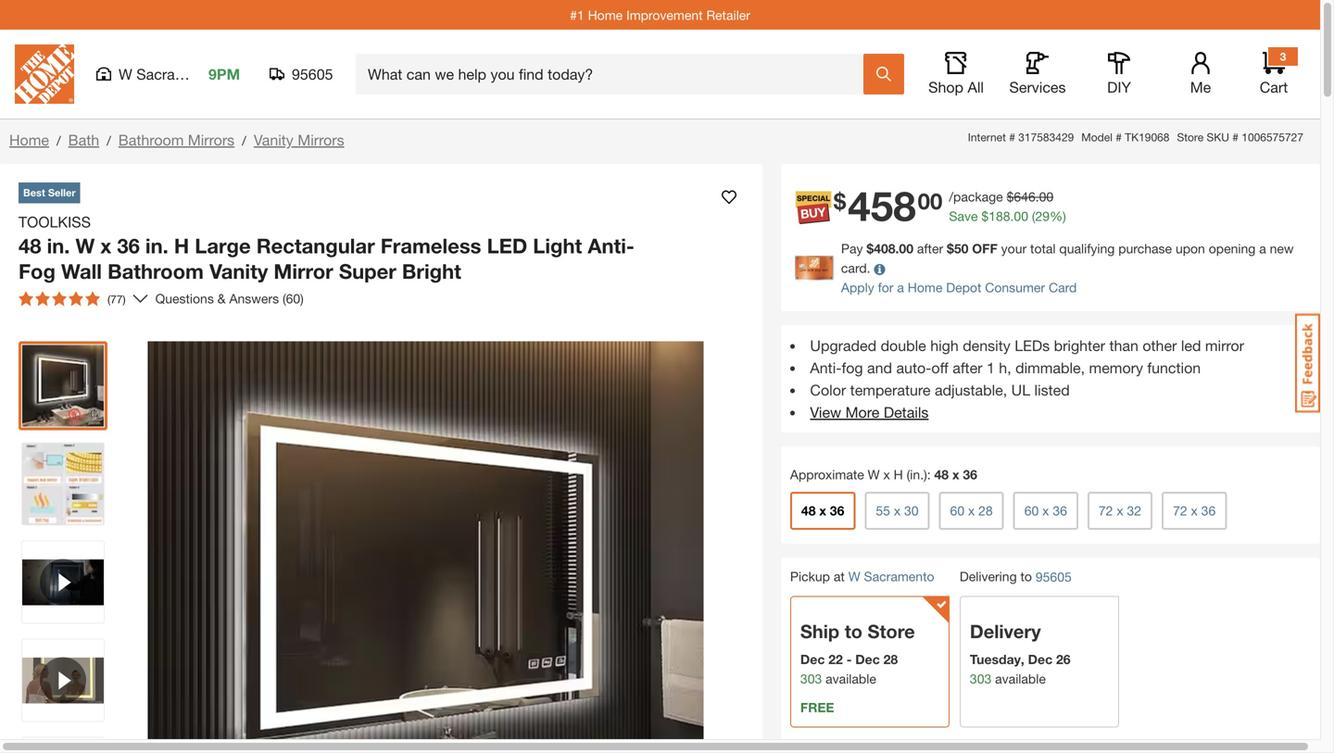 Task type: describe. For each thing, give the bounding box(es) containing it.
48 inside toolkiss 48 in. w x 36 in. h large rectangular frameless led light anti- fog wall bathroom vanity mirror super bright
[[19, 233, 41, 258]]

available inside ship to store dec 22 - dec 28 303 available
[[826, 671, 876, 686]]

/package
[[949, 189, 1003, 204]]

tk19068
[[1125, 131, 1170, 144]]

mirror
[[1205, 337, 1244, 354]]

ship
[[800, 620, 840, 642]]

auto-
[[896, 359, 931, 377]]

%)
[[1050, 208, 1066, 224]]

to for store
[[845, 620, 863, 642]]

rectangular
[[256, 233, 375, 258]]

#1 home improvement retailer
[[570, 7, 750, 22]]

sku
[[1207, 131, 1229, 144]]

retailer
[[706, 7, 750, 22]]

cart 3
[[1260, 50, 1288, 96]]

36 for 48 x 36
[[830, 503, 844, 518]]

3 / from the left
[[242, 133, 246, 148]]

$ left off
[[947, 241, 954, 256]]

to for 95605
[[1021, 569, 1032, 584]]

x for 55 x 30
[[894, 503, 901, 518]]

card.
[[841, 260, 870, 276]]

$ right pay
[[867, 241, 874, 256]]

32
[[1127, 503, 1141, 518]]

double
[[881, 337, 926, 354]]

#1
[[570, 7, 584, 22]]

tuesday,
[[970, 652, 1024, 667]]

3 # from the left
[[1232, 131, 1239, 144]]

$ inside $ 458 00
[[834, 188, 846, 214]]

x for 60 x 28
[[968, 503, 975, 518]]

toolkiss 48 in. w x 36 in. h large rectangular frameless led light anti- fog wall bathroom vanity mirror super bright
[[19, 213, 635, 284]]

x left (in.)
[[883, 467, 890, 482]]

other
[[1143, 337, 1177, 354]]

72 x 32 button
[[1088, 492, 1153, 530]]

color
[[810, 381, 846, 399]]

1 vertical spatial h
[[894, 467, 903, 482]]

cart
[[1260, 78, 1288, 96]]

2 # from the left
[[1116, 131, 1122, 144]]

95605 link
[[1036, 567, 1072, 587]]

purchase
[[1118, 241, 1172, 256]]

/package $ 646 . 00 save $ 188 . 00 ( 29 %)
[[949, 189, 1066, 224]]

shop
[[928, 78, 964, 96]]

0 horizontal spatial sacramento
[[136, 65, 217, 83]]

36 up '60 x 28'
[[963, 467, 977, 482]]

fog
[[842, 359, 863, 377]]

led
[[487, 233, 527, 258]]

delivering
[[960, 569, 1017, 584]]

(60)
[[283, 291, 304, 306]]

dimmable,
[[1016, 359, 1085, 377]]

improvement
[[626, 7, 703, 22]]

ul
[[1011, 381, 1030, 399]]

x inside toolkiss 48 in. w x 36 in. h large rectangular frameless led light anti- fog wall bathroom vanity mirror super bright
[[100, 233, 111, 258]]

apply
[[841, 280, 874, 295]]

me
[[1190, 78, 1211, 96]]

1006575727
[[1242, 131, 1304, 144]]

bright
[[402, 259, 461, 284]]

6304976133001 image
[[22, 542, 104, 623]]

best
[[23, 187, 45, 199]]

upgraded double high density leds brighter than other led mirror anti-fog and auto-off after 1 h, dimmable, memory function color temperature adjustable, ul listed view more details
[[810, 337, 1244, 421]]

your total qualifying purchase upon opening a new card.
[[841, 241, 1294, 276]]

What can we help you find today? search field
[[368, 55, 863, 94]]

72 x 32
[[1099, 503, 1141, 518]]

303 inside delivery tuesday, dec 26 303 available
[[970, 671, 992, 686]]

memory
[[1089, 359, 1143, 377]]

listed
[[1034, 381, 1070, 399]]

pickup
[[790, 569, 830, 584]]

approximate
[[790, 467, 864, 482]]

72 x 36
[[1173, 503, 1216, 518]]

(
[[1032, 208, 1035, 224]]

at
[[834, 569, 845, 584]]

toolkiss
[[19, 213, 91, 231]]

28 inside ship to store dec 22 - dec 28 303 available
[[884, 652, 898, 667]]

2 horizontal spatial 00
[[1039, 189, 1054, 204]]

anti- inside upgraded double high density leds brighter than other led mirror anti-fog and auto-off after 1 h, dimmable, memory function color temperature adjustable, ul listed view more details
[[810, 359, 842, 377]]

toolkiss link
[[19, 211, 98, 233]]

0 vertical spatial store
[[1177, 131, 1204, 144]]

(in.)
[[907, 467, 927, 482]]

off
[[972, 241, 998, 256]]

36 for 72 x 36
[[1201, 503, 1216, 518]]

0 vertical spatial bathroom
[[118, 131, 184, 149]]

answers
[[229, 291, 279, 306]]

delivery tuesday, dec 26 303 available
[[970, 620, 1071, 686]]

total
[[1030, 241, 1056, 256]]

opening
[[1209, 241, 1256, 256]]

60 x 28 button
[[939, 492, 1004, 530]]

feedback link image
[[1295, 313, 1320, 413]]

22
[[829, 652, 843, 667]]

x for 60 x 36
[[1042, 503, 1049, 518]]

55 x 30 button
[[865, 492, 930, 530]]

than
[[1109, 337, 1139, 354]]

0 vertical spatial vanity
[[254, 131, 294, 149]]

best seller
[[23, 187, 76, 199]]

9pm
[[208, 65, 240, 83]]

questions & answers (60)
[[155, 291, 304, 306]]

save
[[949, 208, 978, 224]]

1 mirrors from the left
[[188, 131, 235, 149]]

x for 48 x 36
[[819, 503, 826, 518]]

info image
[[874, 264, 885, 275]]

w right at
[[848, 569, 860, 584]]

fog
[[19, 259, 56, 284]]

1 horizontal spatial 00
[[1014, 208, 1028, 224]]

3
[[1280, 50, 1286, 63]]

after inside upgraded double high density leds brighter than other led mirror anti-fog and auto-off after 1 h, dimmable, memory function color temperature adjustable, ul listed view more details
[[953, 359, 983, 377]]

2 mirrors from the left
[[298, 131, 344, 149]]

0 vertical spatial home
[[588, 7, 623, 22]]

brighter
[[1054, 337, 1105, 354]]

72 for 72 x 32
[[1099, 503, 1113, 518]]

dec inside delivery tuesday, dec 26 303 available
[[1028, 652, 1053, 667]]

bulit in double led light strip toolkiss vanity mirrors tk19068 64.0 image
[[22, 345, 104, 427]]

1 / from the left
[[56, 133, 61, 148]]

$ 458 00
[[834, 181, 943, 230]]

1 vertical spatial .
[[1010, 208, 1014, 224]]

diy
[[1107, 78, 1131, 96]]

w inside toolkiss 48 in. w x 36 in. h large rectangular frameless led light anti- fog wall bathroom vanity mirror super bright
[[76, 233, 95, 258]]

-
[[847, 652, 852, 667]]

qualifying
[[1059, 241, 1115, 256]]

vanity mirrors link
[[254, 131, 344, 149]]

density
[[963, 337, 1011, 354]]

x for 72 x 36
[[1191, 503, 1198, 518]]

1 horizontal spatial sacramento
[[864, 569, 934, 584]]

shop all
[[928, 78, 984, 96]]

5 stars image
[[19, 291, 100, 306]]

(77) link
[[11, 284, 148, 314]]

2 horizontal spatial 48
[[934, 467, 949, 482]]

free
[[800, 700, 834, 715]]

consumer
[[985, 280, 1045, 295]]



Task type: vqa. For each thing, say whether or not it's contained in the screenshot.
the left the Lithium-
no



Task type: locate. For each thing, give the bounding box(es) containing it.
1 horizontal spatial store
[[1177, 131, 1204, 144]]

2 / from the left
[[107, 133, 111, 148]]

mirror
[[274, 259, 333, 284]]

0 horizontal spatial anti-
[[588, 233, 635, 258]]

. left (
[[1010, 208, 1014, 224]]

x left 32
[[1117, 503, 1123, 518]]

36 up (77)
[[117, 233, 140, 258]]

large
[[195, 233, 251, 258]]

bathroom inside toolkiss 48 in. w x 36 in. h large rectangular frameless led light anti- fog wall bathroom vanity mirror super bright
[[108, 259, 204, 284]]

1 horizontal spatial available
[[995, 671, 1046, 686]]

h,
[[999, 359, 1011, 377]]

/ left bath 'link'
[[56, 133, 61, 148]]

408.00
[[874, 241, 914, 256]]

anti- inside toolkiss 48 in. w x 36 in. h large rectangular frameless led light anti- fog wall bathroom vanity mirror super bright
[[588, 233, 635, 258]]

1 vertical spatial vanity
[[209, 259, 268, 284]]

after up adjustable,
[[953, 359, 983, 377]]

0 horizontal spatial 28
[[884, 652, 898, 667]]

36 right 32
[[1201, 503, 1216, 518]]

# right sku
[[1232, 131, 1239, 144]]

1 vertical spatial home
[[9, 131, 49, 149]]

home up best
[[9, 131, 49, 149]]

store down w sacramento button
[[868, 620, 915, 642]]

bathroom
[[118, 131, 184, 149], [108, 259, 204, 284]]

48 inside 48 x 36 button
[[801, 503, 816, 518]]

(77) button
[[11, 284, 133, 314]]

48 x 36
[[801, 503, 844, 518]]

95605 up vanity mirrors link
[[292, 65, 333, 83]]

sacramento up home / bath / bathroom mirrors / vanity mirrors
[[136, 65, 217, 83]]

2 horizontal spatial /
[[242, 133, 246, 148]]

services button
[[1008, 52, 1067, 96]]

303 up the free
[[800, 671, 822, 686]]

0 vertical spatial a
[[1259, 241, 1266, 256]]

bath
[[68, 131, 99, 149]]

0 vertical spatial 95605
[[292, 65, 333, 83]]

delivery
[[970, 620, 1041, 642]]

internet # 317583429 model # tk19068 store sku # 1006575727
[[968, 131, 1304, 144]]

0 horizontal spatial 303
[[800, 671, 822, 686]]

60 for 60 x 28
[[950, 503, 965, 518]]

48 up the fog
[[19, 233, 41, 258]]

1 horizontal spatial 28
[[978, 503, 993, 518]]

approximate w x h (in.) : 48 x 36
[[790, 467, 977, 482]]

2 horizontal spatial home
[[908, 280, 943, 295]]

to up -
[[845, 620, 863, 642]]

pay
[[841, 241, 863, 256]]

0 vertical spatial anti-
[[588, 233, 635, 258]]

$ up the "188"
[[1007, 189, 1014, 204]]

x for 72 x 32
[[1117, 503, 1123, 518]]

6311547458112 image
[[22, 640, 104, 721]]

apply now image
[[795, 256, 841, 280]]

h left large
[[174, 233, 189, 258]]

72 for 72 x 36
[[1173, 503, 1187, 518]]

sacramento
[[136, 65, 217, 83], [864, 569, 934, 584]]

95605 inside delivering to 95605
[[1036, 569, 1072, 584]]

72 left 32
[[1099, 503, 1113, 518]]

services
[[1009, 78, 1066, 96]]

in.
[[47, 233, 70, 258], [145, 233, 168, 258]]

1 horizontal spatial after
[[953, 359, 983, 377]]

2 in. from the left
[[145, 233, 168, 258]]

1 horizontal spatial 60
[[1024, 503, 1039, 518]]

:
[[927, 467, 931, 482]]

2 horizontal spatial #
[[1232, 131, 1239, 144]]

0 horizontal spatial after
[[917, 241, 943, 256]]

in. up questions at top left
[[145, 233, 168, 258]]

0 horizontal spatial to
[[845, 620, 863, 642]]

# right model
[[1116, 131, 1122, 144]]

x inside 55 x 30 button
[[894, 503, 901, 518]]

h left (in.)
[[894, 467, 903, 482]]

1 72 from the left
[[1099, 503, 1113, 518]]

home
[[588, 7, 623, 22], [9, 131, 49, 149], [908, 280, 943, 295]]

available down tuesday, on the bottom right
[[995, 671, 1046, 686]]

1 horizontal spatial a
[[1259, 241, 1266, 256]]

a right for
[[897, 280, 904, 295]]

60 right '60 x 28'
[[1024, 503, 1039, 518]]

1 vertical spatial bathroom
[[108, 259, 204, 284]]

29
[[1035, 208, 1050, 224]]

3 dec from the left
[[1028, 652, 1053, 667]]

60 inside button
[[950, 503, 965, 518]]

0 horizontal spatial /
[[56, 133, 61, 148]]

55 x 30
[[876, 503, 919, 518]]

x right 30
[[968, 503, 975, 518]]

1 in. from the left
[[47, 233, 70, 258]]

home / bath / bathroom mirrors / vanity mirrors
[[9, 131, 344, 149]]

mirrors
[[188, 131, 235, 149], [298, 131, 344, 149]]

w up "wall"
[[76, 233, 95, 258]]

0 horizontal spatial h
[[174, 233, 189, 258]]

00 left "save"
[[918, 188, 943, 214]]

x right 32
[[1191, 503, 1198, 518]]

to inside ship to store dec 22 - dec 28 303 available
[[845, 620, 863, 642]]

1 vertical spatial a
[[897, 280, 904, 295]]

dec right -
[[855, 652, 880, 667]]

home left 'depot'
[[908, 280, 943, 295]]

shop all button
[[926, 52, 986, 96]]

1 vertical spatial sacramento
[[864, 569, 934, 584]]

0 horizontal spatial 48
[[19, 233, 41, 258]]

60
[[950, 503, 965, 518], [1024, 503, 1039, 518]]

1 horizontal spatial 48
[[801, 503, 816, 518]]

00 inside $ 458 00
[[918, 188, 943, 214]]

0 horizontal spatial #
[[1009, 131, 1015, 144]]

1 horizontal spatial mirrors
[[298, 131, 344, 149]]

w sacramento 9pm
[[119, 65, 240, 83]]

1 # from the left
[[1009, 131, 1015, 144]]

x inside 72 x 32 button
[[1117, 503, 1123, 518]]

1 horizontal spatial /
[[107, 133, 111, 148]]

1 horizontal spatial in.
[[145, 233, 168, 258]]

60 inside button
[[1024, 503, 1039, 518]]

$ left "458"
[[834, 188, 846, 214]]

60 x 28
[[950, 503, 993, 518]]

1 horizontal spatial to
[[1021, 569, 1032, 584]]

1 horizontal spatial h
[[894, 467, 903, 482]]

48 right :
[[934, 467, 949, 482]]

wall
[[61, 259, 102, 284]]

1 horizontal spatial 95605
[[1036, 569, 1072, 584]]

458
[[848, 181, 916, 230]]

sacramento right at
[[864, 569, 934, 584]]

1 vertical spatial after
[[953, 359, 983, 377]]

0 horizontal spatial in.
[[47, 233, 70, 258]]

72 right 32
[[1173, 503, 1187, 518]]

60 x 36
[[1024, 503, 1067, 518]]

1 vertical spatial store
[[868, 620, 915, 642]]

0 vertical spatial 48
[[19, 233, 41, 258]]

2 vertical spatial home
[[908, 280, 943, 295]]

2 vertical spatial 48
[[801, 503, 816, 518]]

after left 50
[[917, 241, 943, 256]]

6328674054112 image
[[22, 738, 104, 753]]

vanity down 95605 button
[[254, 131, 294, 149]]

w sacramento button
[[848, 569, 934, 584]]

1 available from the left
[[826, 671, 876, 686]]

more
[[846, 403, 880, 421]]

72
[[1099, 503, 1113, 518], [1173, 503, 1187, 518]]

x up "wall"
[[100, 233, 111, 258]]

me button
[[1171, 52, 1230, 96]]

0 horizontal spatial a
[[897, 280, 904, 295]]

available inside delivery tuesday, dec 26 303 available
[[995, 671, 1046, 686]]

bathroom right bath 'link'
[[118, 131, 184, 149]]

1 horizontal spatial 72
[[1173, 503, 1187, 518]]

to left "95605" link on the bottom of the page
[[1021, 569, 1032, 584]]

dec
[[800, 652, 825, 667], [855, 652, 880, 667], [1028, 652, 1053, 667]]

0 horizontal spatial 60
[[950, 503, 965, 518]]

x right :
[[952, 467, 959, 482]]

in. down the toolkiss link
[[47, 233, 70, 258]]

36 inside toolkiss 48 in. w x 36 in. h large rectangular frameless led light anti- fog wall bathroom vanity mirror super bright
[[117, 233, 140, 258]]

bulit in double led light strip toolkiss vanity mirrors tk19068 e1.1 image
[[22, 443, 104, 525]]

0 horizontal spatial 72
[[1099, 503, 1113, 518]]

the home depot logo image
[[15, 44, 74, 104]]

60 for 60 x 36
[[1024, 503, 1039, 518]]

store inside ship to store dec 22 - dec 28 303 available
[[868, 620, 915, 642]]

60 right 30
[[950, 503, 965, 518]]

w up 55
[[868, 467, 880, 482]]

48
[[19, 233, 41, 258], [934, 467, 949, 482], [801, 503, 816, 518]]

apply for a home depot consumer card
[[841, 280, 1077, 295]]

$
[[834, 188, 846, 214], [1007, 189, 1014, 204], [981, 208, 989, 224], [867, 241, 874, 256], [947, 241, 954, 256]]

0 vertical spatial after
[[917, 241, 943, 256]]

1 horizontal spatial #
[[1116, 131, 1122, 144]]

1 horizontal spatial 303
[[970, 671, 992, 686]]

1 303 from the left
[[800, 671, 822, 686]]

x down the approximate
[[819, 503, 826, 518]]

48 x 36 button
[[790, 492, 855, 530]]

x inside "72 x 36" button
[[1191, 503, 1198, 518]]

dec left 22
[[800, 652, 825, 667]]

00
[[918, 188, 943, 214], [1039, 189, 1054, 204], [1014, 208, 1028, 224]]

2 horizontal spatial dec
[[1028, 652, 1053, 667]]

pay $ 408.00 after $ 50 off
[[841, 241, 998, 256]]

and
[[867, 359, 892, 377]]

0 vertical spatial h
[[174, 233, 189, 258]]

your
[[1001, 241, 1027, 256]]

. up 29
[[1036, 189, 1039, 204]]

dec left 26
[[1028, 652, 1053, 667]]

28 right -
[[884, 652, 898, 667]]

available
[[826, 671, 876, 686], [995, 671, 1046, 686]]

72 inside "72 x 36" button
[[1173, 503, 1187, 518]]

h
[[174, 233, 189, 258], [894, 467, 903, 482]]

diy button
[[1090, 52, 1149, 96]]

home right #1
[[588, 7, 623, 22]]

w right the home depot logo
[[119, 65, 132, 83]]

0 vertical spatial .
[[1036, 189, 1039, 204]]

1 vertical spatial 95605
[[1036, 569, 1072, 584]]

1 vertical spatial 48
[[934, 467, 949, 482]]

2 60 from the left
[[1024, 503, 1039, 518]]

95605 inside button
[[292, 65, 333, 83]]

28 inside button
[[978, 503, 993, 518]]

/
[[56, 133, 61, 148], [107, 133, 111, 148], [242, 133, 246, 148]]

/ right bath 'link'
[[107, 133, 111, 148]]

frameless
[[381, 233, 481, 258]]

$ down /package
[[981, 208, 989, 224]]

1 dec from the left
[[800, 652, 825, 667]]

72 inside 72 x 32 button
[[1099, 503, 1113, 518]]

36
[[117, 233, 140, 258], [963, 467, 977, 482], [830, 503, 844, 518], [1053, 503, 1067, 518], [1201, 503, 1216, 518]]

(77)
[[107, 293, 126, 306]]

a left new
[[1259, 241, 1266, 256]]

1 vertical spatial anti-
[[810, 359, 842, 377]]

x right 55
[[894, 503, 901, 518]]

card
[[1049, 280, 1077, 295]]

0 horizontal spatial dec
[[800, 652, 825, 667]]

leds
[[1015, 337, 1050, 354]]

0 horizontal spatial available
[[826, 671, 876, 686]]

0 horizontal spatial home
[[9, 131, 49, 149]]

upon
[[1176, 241, 1205, 256]]

anti- up color
[[810, 359, 842, 377]]

00 left (
[[1014, 208, 1028, 224]]

high
[[930, 337, 959, 354]]

0 horizontal spatial 00
[[918, 188, 943, 214]]

mirrors down 9pm
[[188, 131, 235, 149]]

60 x 36 button
[[1013, 492, 1078, 530]]

led
[[1181, 337, 1201, 354]]

vanity inside toolkiss 48 in. w x 36 in. h large rectangular frameless led light anti- fog wall bathroom vanity mirror super bright
[[209, 259, 268, 284]]

mirrors down 95605 button
[[298, 131, 344, 149]]

# right internet
[[1009, 131, 1015, 144]]

function
[[1147, 359, 1201, 377]]

a inside your total qualifying purchase upon opening a new card.
[[1259, 241, 1266, 256]]

new
[[1270, 241, 1294, 256]]

for
[[878, 280, 894, 295]]

1 vertical spatial to
[[845, 620, 863, 642]]

0 vertical spatial sacramento
[[136, 65, 217, 83]]

delivering to 95605
[[960, 569, 1072, 584]]

x inside the 60 x 36 button
[[1042, 503, 1049, 518]]

2 303 from the left
[[970, 671, 992, 686]]

303 down tuesday, on the bottom right
[[970, 671, 992, 686]]

light
[[533, 233, 582, 258]]

0 vertical spatial to
[[1021, 569, 1032, 584]]

upgraded
[[810, 337, 877, 354]]

vanity
[[254, 131, 294, 149], [209, 259, 268, 284]]

a
[[1259, 241, 1266, 256], [897, 280, 904, 295]]

0 horizontal spatial 95605
[[292, 65, 333, 83]]

00 up 29
[[1039, 189, 1054, 204]]

model
[[1081, 131, 1113, 144]]

0 horizontal spatial store
[[868, 620, 915, 642]]

1 vertical spatial 28
[[884, 652, 898, 667]]

0 horizontal spatial mirrors
[[188, 131, 235, 149]]

36 down the approximate
[[830, 503, 844, 518]]

h inside toolkiss 48 in. w x 36 in. h large rectangular frameless led light anti- fog wall bathroom vanity mirror super bright
[[174, 233, 189, 258]]

anti- right "light"
[[588, 233, 635, 258]]

188
[[989, 208, 1010, 224]]

2 dec from the left
[[855, 652, 880, 667]]

1 horizontal spatial home
[[588, 7, 623, 22]]

bathroom up questions at top left
[[108, 259, 204, 284]]

1 horizontal spatial anti-
[[810, 359, 842, 377]]

x up "95605" link on the bottom of the page
[[1042, 503, 1049, 518]]

0 horizontal spatial .
[[1010, 208, 1014, 224]]

28 left 60 x 36
[[978, 503, 993, 518]]

95605
[[292, 65, 333, 83], [1036, 569, 1072, 584]]

95605 right delivering
[[1036, 569, 1072, 584]]

1
[[987, 359, 995, 377]]

store left sku
[[1177, 131, 1204, 144]]

48 down the approximate
[[801, 503, 816, 518]]

pickup at w sacramento
[[790, 569, 934, 584]]

1 horizontal spatial dec
[[855, 652, 880, 667]]

vanity up questions & answers (60)
[[209, 259, 268, 284]]

1 horizontal spatial .
[[1036, 189, 1039, 204]]

303 inside ship to store dec 22 - dec 28 303 available
[[800, 671, 822, 686]]

off
[[931, 359, 949, 377]]

1 60 from the left
[[950, 503, 965, 518]]

to inside delivering to 95605
[[1021, 569, 1032, 584]]

36 left 72 x 32
[[1053, 503, 1067, 518]]

0 vertical spatial 28
[[978, 503, 993, 518]]

2 available from the left
[[995, 671, 1046, 686]]

x inside 60 x 28 button
[[968, 503, 975, 518]]

available down -
[[826, 671, 876, 686]]

x inside 48 x 36 button
[[819, 503, 826, 518]]

2 72 from the left
[[1173, 503, 1187, 518]]

/ left vanity mirrors link
[[242, 133, 246, 148]]

36 for 60 x 36
[[1053, 503, 1067, 518]]



